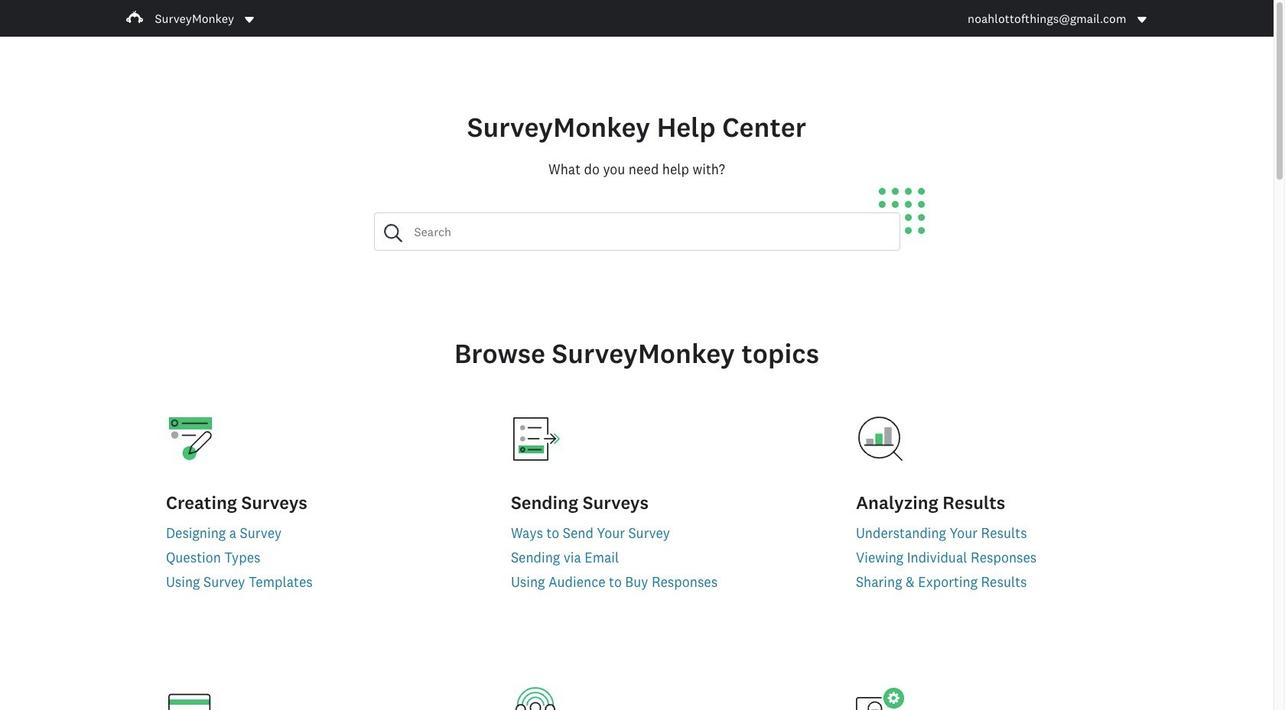 Task type: locate. For each thing, give the bounding box(es) containing it.
search image
[[384, 224, 402, 243], [384, 224, 402, 243]]

open image
[[243, 13, 256, 26], [1136, 13, 1148, 26], [1138, 16, 1147, 23]]



Task type: describe. For each thing, give the bounding box(es) containing it.
Search text field
[[402, 214, 900, 250]]

open image
[[245, 16, 254, 23]]



Task type: vqa. For each thing, say whether or not it's contained in the screenshot.
Search Text Field in the top of the page
yes



